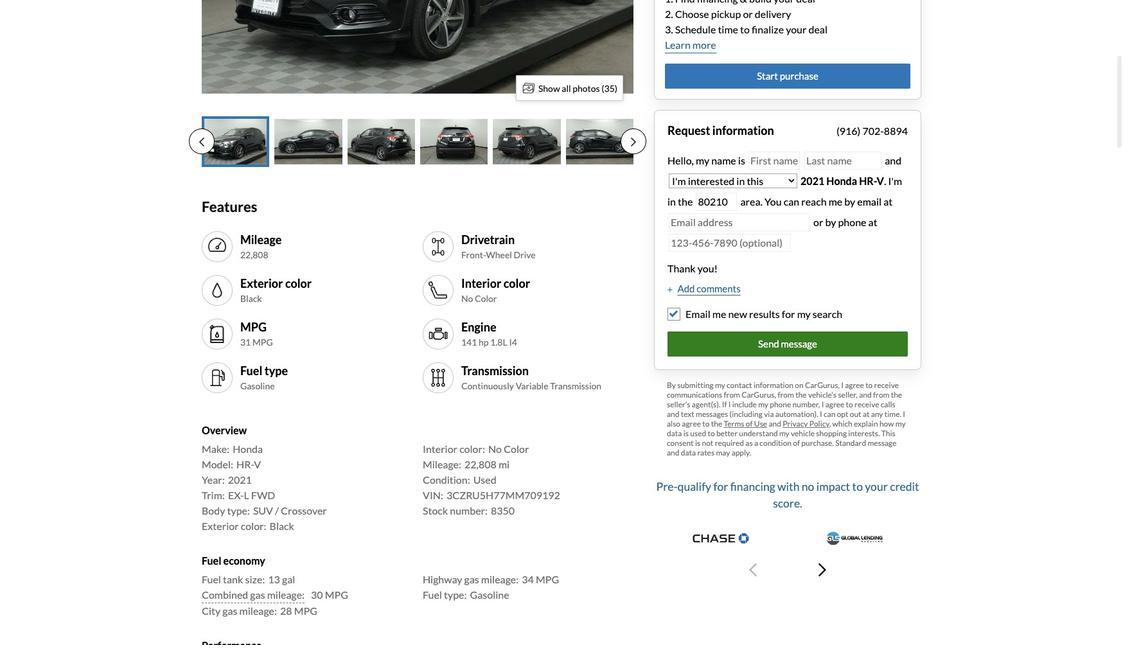 Task type: locate. For each thing, give the bounding box(es) containing it.
First name field
[[749, 152, 800, 170]]

score.
[[773, 497, 803, 511]]

color: inside interior color: no color mileage: 22,808 mi condition: used vin: 3czru5h77mm709192 stock number: 8350
[[460, 443, 485, 455]]

exterior down mileage 22,808
[[240, 277, 283, 291]]

1 horizontal spatial exterior
[[240, 277, 283, 291]]

1 vertical spatial v
[[254, 458, 261, 471]]

v up fwd at the bottom left of page
[[254, 458, 261, 471]]

shopping
[[817, 429, 847, 439]]

1 vertical spatial color
[[504, 443, 529, 455]]

mpg up 31 at left bottom
[[240, 320, 267, 334]]

color up mi
[[504, 443, 529, 455]]

0 vertical spatial black
[[240, 293, 262, 304]]

1 vertical spatial no
[[489, 443, 502, 455]]

the up time.
[[891, 390, 903, 400]]

agree right also
[[682, 419, 701, 429]]

show
[[539, 83, 560, 94]]

me left new in the right top of the page
[[713, 308, 727, 320]]

0 horizontal spatial black
[[240, 293, 262, 304]]

receive up explain
[[855, 400, 880, 410]]

from left on
[[778, 390, 794, 400]]

choose
[[675, 8, 710, 20]]

1 horizontal spatial agree
[[826, 400, 845, 410]]

your
[[786, 23, 807, 35], [865, 480, 888, 494]]

of down privacy
[[793, 439, 800, 448]]

to inside , which explain how my data is used to better understand my vehicle shopping interests. this consent is not required as a condition of purchase. standard message and data rates may apply.
[[708, 429, 715, 439]]

your inside the "choose pickup or delivery schedule time to finalize your deal learn more"
[[786, 23, 807, 35]]

1 vertical spatial hr-
[[237, 458, 254, 471]]

exterior down body
[[202, 520, 239, 532]]

1 horizontal spatial gasoline
[[470, 589, 510, 601]]

0 horizontal spatial exterior
[[202, 520, 239, 532]]

i right if
[[729, 400, 731, 410]]

no up mi
[[489, 443, 502, 455]]

0 vertical spatial 2021
[[801, 175, 825, 187]]

hr- inside make: honda model: hr-v year: 2021 trim: ex-l fwd body type: suv / crossover exterior color: black
[[237, 458, 254, 471]]

color: down the suv
[[241, 520, 266, 532]]

1 horizontal spatial hr-
[[860, 175, 877, 187]]

0 vertical spatial color:
[[460, 443, 485, 455]]

2 vertical spatial at
[[863, 410, 870, 419]]

reach
[[802, 195, 827, 208]]

honda for hr-
[[827, 175, 858, 187]]

0 vertical spatial interior
[[462, 277, 502, 291]]

0 horizontal spatial cargurus,
[[742, 390, 777, 400]]

economy
[[223, 555, 265, 567]]

or right pickup
[[743, 8, 753, 20]]

tab list
[[189, 116, 647, 167]]

0 horizontal spatial phone
[[770, 400, 791, 410]]

make: honda model: hr-v year: 2021 trim: ex-l fwd body type: suv / crossover exterior color: black
[[202, 443, 327, 532]]

1 vertical spatial me
[[713, 308, 727, 320]]

tank
[[223, 574, 243, 586]]

Email address email field
[[669, 213, 811, 232]]

transmission image
[[428, 368, 449, 388]]

color
[[475, 293, 497, 304], [504, 443, 529, 455]]

1 vertical spatial message
[[868, 439, 897, 448]]

1 vertical spatial your
[[865, 480, 888, 494]]

color inside exterior color black
[[285, 277, 312, 291]]

data
[[667, 429, 682, 439], [681, 448, 696, 458]]

mpg right 28
[[294, 605, 318, 617]]

my
[[696, 154, 710, 166], [798, 308, 811, 320], [715, 381, 726, 390], [759, 400, 769, 410], [896, 419, 906, 429], [780, 429, 790, 439]]

gasoline inside highway gas mileage: 34 mpg fuel type: gasoline
[[470, 589, 510, 601]]

1 horizontal spatial is
[[695, 439, 701, 448]]

to
[[741, 23, 750, 35], [866, 381, 873, 390], [846, 400, 854, 410], [703, 419, 710, 429], [708, 429, 715, 439], [853, 480, 863, 494]]

start
[[757, 70, 778, 82]]

2 horizontal spatial from
[[874, 390, 890, 400]]

1 vertical spatial gas
[[250, 589, 265, 601]]

0 vertical spatial me
[[829, 195, 843, 208]]

0 vertical spatial color
[[475, 293, 497, 304]]

pre-
[[657, 480, 678, 494]]

interests.
[[849, 429, 880, 439]]

1 vertical spatial 2021
[[228, 474, 252, 486]]

qualify
[[678, 480, 712, 494]]

to down agent(s).
[[703, 419, 710, 429]]

2 horizontal spatial agree
[[845, 381, 864, 390]]

0 horizontal spatial by
[[826, 216, 837, 228]]

your left deal
[[786, 23, 807, 35]]

fuel down the highway
[[423, 589, 442, 601]]

can inside the by submitting my contact information on cargurus, i agree to receive communications from cargurus, from the vehicle's seller, and from the seller's agent(s). if i include my phone number, i agree to receive calls and text messages (including via automation). i can opt out at any time. i also agree to the
[[824, 410, 836, 419]]

fuel left the type
[[240, 364, 262, 378]]

via
[[764, 410, 774, 419]]

all
[[562, 83, 571, 94]]

phone down email
[[839, 216, 867, 228]]

0 horizontal spatial v
[[254, 458, 261, 471]]

1 color from the left
[[285, 277, 312, 291]]

1 horizontal spatial from
[[778, 390, 794, 400]]

is left not
[[695, 439, 701, 448]]

fuel inside fuel tank size: 13 gal combined gas mileage: 30 mpg city gas mileage: 28 mpg
[[202, 574, 221, 586]]

from up any
[[874, 390, 890, 400]]

2021 up 'ex-'
[[228, 474, 252, 486]]

the right in
[[678, 195, 693, 208]]

view vehicle photo 2 image
[[275, 116, 342, 167]]

black inside exterior color black
[[240, 293, 262, 304]]

rates
[[698, 448, 715, 458]]

0 horizontal spatial gas
[[223, 605, 238, 617]]

mpg right 31 at left bottom
[[253, 337, 273, 348]]

i left ,
[[820, 410, 823, 419]]

2 color from the left
[[504, 277, 530, 291]]

next page image
[[631, 137, 636, 147]]

wheel
[[486, 249, 512, 260]]

consent
[[667, 439, 694, 448]]

0 horizontal spatial or
[[743, 8, 753, 20]]

1 vertical spatial phone
[[770, 400, 791, 410]]

fuel for tank
[[202, 574, 221, 586]]

for right results
[[782, 308, 796, 320]]

overview
[[202, 424, 247, 436]]

0 vertical spatial v
[[877, 175, 884, 187]]

1 vertical spatial for
[[714, 480, 728, 494]]

your inside the pre-qualify for financing with no impact to your credit score.
[[865, 480, 888, 494]]

i
[[842, 381, 844, 390], [729, 400, 731, 410], [822, 400, 824, 410], [820, 410, 823, 419], [903, 410, 906, 419]]

fuel up combined
[[202, 574, 221, 586]]

1 horizontal spatial your
[[865, 480, 888, 494]]

interior color image
[[428, 280, 449, 301]]

from up (including
[[724, 390, 740, 400]]

0 horizontal spatial color
[[475, 293, 497, 304]]

0 horizontal spatial color
[[285, 277, 312, 291]]

request
[[668, 124, 711, 138]]

my right include
[[759, 400, 769, 410]]

condition:
[[423, 474, 470, 486]]

honda down the last name field
[[827, 175, 858, 187]]

schedule
[[675, 23, 716, 35]]

v left 'i'm'
[[877, 175, 884, 187]]

information left on
[[754, 381, 794, 390]]

me
[[829, 195, 843, 208], [713, 308, 727, 320]]

no inside interior color no color
[[462, 293, 473, 304]]

no
[[462, 293, 473, 304], [489, 443, 502, 455]]

interior inside interior color no color
[[462, 277, 502, 291]]

plus image
[[668, 287, 673, 293]]

1 horizontal spatial color
[[504, 443, 529, 455]]

your for to
[[865, 480, 888, 494]]

fuel type gasoline
[[240, 364, 288, 391]]

1 horizontal spatial gas
[[250, 589, 265, 601]]

2021 inside make: honda model: hr-v year: 2021 trim: ex-l fwd body type: suv / crossover exterior color: black
[[228, 474, 252, 486]]

to inside the pre-qualify for financing with no impact to your credit score.
[[853, 480, 863, 494]]

0 vertical spatial 22,808
[[240, 249, 268, 260]]

is right the name
[[738, 154, 746, 166]]

0 horizontal spatial interior
[[423, 443, 458, 455]]

1 vertical spatial 22,808
[[465, 458, 497, 471]]

start purchase
[[757, 70, 819, 82]]

0 vertical spatial mileage:
[[481, 574, 519, 586]]

message down the how
[[868, 439, 897, 448]]

color inside interior color no color
[[475, 293, 497, 304]]

i'm
[[889, 175, 903, 187]]

0 vertical spatial of
[[746, 419, 753, 429]]

0 horizontal spatial from
[[724, 390, 740, 400]]

honda down overview
[[233, 443, 263, 455]]

your left credit
[[865, 480, 888, 494]]

fuel economy
[[202, 555, 265, 567]]

0 vertical spatial your
[[786, 23, 807, 35]]

color inside interior color no color
[[504, 277, 530, 291]]

a
[[755, 439, 759, 448]]

2021 up reach
[[801, 175, 825, 187]]

number:
[[450, 505, 488, 517]]

phone up terms of use and privacy policy
[[770, 400, 791, 410]]

view vehicle photo 5 image
[[493, 116, 561, 167]]

view vehicle photo 4 image
[[420, 116, 488, 167]]

information
[[713, 124, 774, 138], [754, 381, 794, 390]]

, which explain how my data is used to better understand my vehicle shopping interests. this consent is not required as a condition of purchase. standard message and data rates may apply.
[[667, 419, 906, 458]]

standard
[[836, 439, 867, 448]]

mileage: left the 34 on the left bottom
[[481, 574, 519, 586]]

0 vertical spatial transmission
[[462, 364, 529, 378]]

agent(s).
[[692, 400, 721, 410]]

1 horizontal spatial by
[[845, 195, 856, 208]]

0 horizontal spatial 22,808
[[240, 249, 268, 260]]

color
[[285, 277, 312, 291], [504, 277, 530, 291]]

1 horizontal spatial no
[[489, 443, 502, 455]]

1 vertical spatial gasoline
[[470, 589, 510, 601]]

honda
[[827, 175, 858, 187], [233, 443, 263, 455]]

at down email
[[869, 216, 878, 228]]

pickup
[[711, 8, 741, 20]]

0 horizontal spatial agree
[[682, 419, 701, 429]]

1 horizontal spatial interior
[[462, 277, 502, 291]]

your for finalize
[[786, 23, 807, 35]]

1 horizontal spatial color
[[504, 277, 530, 291]]

0 vertical spatial phone
[[839, 216, 867, 228]]

. i'm in the
[[668, 175, 903, 208]]

1 horizontal spatial black
[[270, 520, 294, 532]]

1 horizontal spatial type:
[[444, 589, 467, 601]]

for
[[782, 308, 796, 320], [714, 480, 728, 494]]

terms
[[724, 419, 745, 429]]

1 horizontal spatial can
[[824, 410, 836, 419]]

mileage:
[[423, 458, 462, 471]]

thank
[[668, 262, 696, 274]]

fuel for type
[[240, 364, 262, 378]]

2 vertical spatial mileage:
[[240, 605, 277, 617]]

highway
[[423, 574, 462, 586]]

mileage: inside highway gas mileage: 34 mpg fuel type: gasoline
[[481, 574, 519, 586]]

data left rates
[[681, 448, 696, 458]]

31
[[240, 337, 251, 348]]

fuel inside fuel type gasoline
[[240, 364, 262, 378]]

honda inside make: honda model: hr-v year: 2021 trim: ex-l fwd body type: suv / crossover exterior color: black
[[233, 443, 263, 455]]

by left email
[[845, 195, 856, 208]]

new
[[729, 308, 748, 320]]

1 vertical spatial exterior
[[202, 520, 239, 532]]

or down area. you can reach me by email at
[[814, 216, 824, 228]]

0 vertical spatial type:
[[227, 505, 250, 517]]

exterior inside exterior color black
[[240, 277, 283, 291]]

cargurus, right on
[[805, 381, 840, 390]]

receive up calls
[[875, 381, 899, 390]]

more
[[693, 39, 717, 51]]

gas down combined
[[223, 605, 238, 617]]

view vehicle photo 6 image
[[566, 116, 634, 167]]

mileage: left 28
[[240, 605, 277, 617]]

1 vertical spatial can
[[824, 410, 836, 419]]

0 vertical spatial information
[[713, 124, 774, 138]]

agree up ,
[[826, 400, 845, 410]]

area.
[[741, 195, 763, 208]]

to right seller,
[[866, 381, 873, 390]]

(916) 702-8894
[[837, 125, 908, 137]]

interior down front-
[[462, 277, 502, 291]]

0 horizontal spatial for
[[714, 480, 728, 494]]

view vehicle photo 3 image
[[348, 116, 415, 167]]

data down text
[[667, 429, 682, 439]]

and right use
[[769, 419, 782, 429]]

time.
[[885, 410, 902, 419]]

type: down the highway
[[444, 589, 467, 601]]

color up engine
[[475, 293, 497, 304]]

22,808 down mileage
[[240, 249, 268, 260]]

interior inside interior color: no color mileage: 22,808 mi condition: used vin: 3czru5h77mm709192 stock number: 8350
[[423, 443, 458, 455]]

learn more link
[[665, 37, 717, 53]]

at right email
[[884, 195, 893, 208]]

cargurus, up via
[[742, 390, 777, 400]]

1 vertical spatial black
[[270, 520, 294, 532]]

2021 honda hr-v
[[801, 175, 884, 187]]

2 horizontal spatial gas
[[464, 574, 479, 586]]

black down /
[[270, 520, 294, 532]]

22,808 inside interior color: no color mileage: 22,808 mi condition: used vin: 3czru5h77mm709192 stock number: 8350
[[465, 458, 497, 471]]

color for color:
[[504, 443, 529, 455]]

explain
[[854, 419, 878, 429]]

is
[[738, 154, 746, 166], [684, 429, 689, 439], [695, 439, 701, 448]]

my left vehicle
[[780, 429, 790, 439]]

honda for model:
[[233, 443, 263, 455]]

can
[[784, 195, 800, 208], [824, 410, 836, 419]]

name
[[712, 154, 737, 166]]

and down also
[[667, 448, 680, 458]]

/
[[275, 505, 279, 517]]

transmission
[[462, 364, 529, 378], [550, 380, 602, 391]]

1 horizontal spatial 2021
[[801, 175, 825, 187]]

interior up mileage:
[[423, 443, 458, 455]]

prev page image
[[199, 137, 204, 147]]

opt
[[837, 410, 849, 419]]

of left use
[[746, 419, 753, 429]]

22,808 up used
[[465, 458, 497, 471]]

1 vertical spatial honda
[[233, 443, 263, 455]]

is left used
[[684, 429, 689, 439]]

model:
[[202, 458, 233, 471]]

engine image
[[428, 324, 449, 345]]

mileage: down gal
[[267, 589, 305, 601]]

mpg right the 34 on the left bottom
[[536, 574, 559, 586]]

no right interior color "image"
[[462, 293, 473, 304]]

area. you can reach me by email at
[[739, 195, 893, 208]]

to inside the "choose pickup or delivery schedule time to finalize your deal learn more"
[[741, 23, 750, 35]]

1 vertical spatial transmission
[[550, 380, 602, 391]]

1 horizontal spatial message
[[868, 439, 897, 448]]

mpg right 30
[[325, 589, 348, 601]]

color: inside make: honda model: hr-v year: 2021 trim: ex-l fwd body type: suv / crossover exterior color: black
[[241, 520, 266, 532]]

gas inside highway gas mileage: 34 mpg fuel type: gasoline
[[464, 574, 479, 586]]

seller's
[[667, 400, 691, 410]]

0 vertical spatial or
[[743, 8, 753, 20]]

color: up used
[[460, 443, 485, 455]]

i right time.
[[903, 410, 906, 419]]

0 horizontal spatial type:
[[227, 505, 250, 517]]

at right out
[[863, 410, 870, 419]]

l
[[244, 489, 249, 502]]

color for exterior color
[[285, 277, 312, 291]]

1 vertical spatial information
[[754, 381, 794, 390]]

policy
[[810, 419, 830, 429]]

message right the "send"
[[781, 338, 818, 350]]

gas down the size:
[[250, 589, 265, 601]]

by down area. you can reach me by email at
[[826, 216, 837, 228]]

type: down 'ex-'
[[227, 505, 250, 517]]

fuel for economy
[[202, 555, 221, 567]]

hr- right model:
[[237, 458, 254, 471]]

agree up out
[[845, 381, 864, 390]]

0 vertical spatial honda
[[827, 175, 858, 187]]

transmission up continuously
[[462, 364, 529, 378]]

can left "opt"
[[824, 410, 836, 419]]

hr-
[[860, 175, 877, 187], [237, 458, 254, 471]]

me right reach
[[829, 195, 843, 208]]

the inside . i'm in the
[[678, 195, 693, 208]]

to right the impact
[[853, 480, 863, 494]]

the up automation).
[[796, 390, 807, 400]]

in
[[668, 195, 676, 208]]

mileage 22,808
[[240, 233, 282, 260]]

messages
[[696, 410, 729, 419]]

color inside interior color: no color mileage: 22,808 mi condition: used vin: 3czru5h77mm709192 stock number: 8350
[[504, 443, 529, 455]]

0 horizontal spatial no
[[462, 293, 473, 304]]

credit
[[890, 480, 920, 494]]

comments
[[697, 283, 741, 294]]

0 vertical spatial message
[[781, 338, 818, 350]]

gas right the highway
[[464, 574, 479, 586]]

no inside interior color: no color mileage: 22,808 mi condition: used vin: 3czru5h77mm709192 stock number: 8350
[[489, 443, 502, 455]]

3czru5h77mm709192
[[447, 489, 560, 502]]

transmission right variable
[[550, 380, 602, 391]]

from
[[724, 390, 740, 400], [778, 390, 794, 400], [874, 390, 890, 400]]

2021
[[801, 175, 825, 187], [228, 474, 252, 486]]

results
[[750, 308, 780, 320]]

black right exterior color icon
[[240, 293, 262, 304]]

0 horizontal spatial message
[[781, 338, 818, 350]]

1 horizontal spatial honda
[[827, 175, 858, 187]]

1 vertical spatial mileage:
[[267, 589, 305, 601]]

0 vertical spatial no
[[462, 293, 473, 304]]

chevron right image
[[819, 562, 827, 578]]

type: inside make: honda model: hr-v year: 2021 trim: ex-l fwd body type: suv / crossover exterior color: black
[[227, 505, 250, 517]]

my left the name
[[696, 154, 710, 166]]

can right you
[[784, 195, 800, 208]]

0 horizontal spatial hr-
[[237, 458, 254, 471]]

1 horizontal spatial for
[[782, 308, 796, 320]]

terms of use and privacy policy
[[724, 419, 830, 429]]

hr- left .
[[860, 175, 877, 187]]

1 horizontal spatial color:
[[460, 443, 485, 455]]

and
[[883, 154, 902, 166], [860, 390, 872, 400], [667, 410, 680, 419], [769, 419, 782, 429], [667, 448, 680, 458]]

information up the name
[[713, 124, 774, 138]]

interior for color
[[462, 277, 502, 291]]



Task type: describe. For each thing, give the bounding box(es) containing it.
or inside the "choose pickup or delivery schedule time to finalize your deal learn more"
[[743, 8, 753, 20]]

Phone (optional) telephone field
[[669, 234, 791, 252]]

add comments button
[[668, 282, 741, 296]]

also
[[667, 419, 681, 429]]

22,808 inside mileage 22,808
[[240, 249, 268, 260]]

learn
[[665, 39, 691, 51]]

photos
[[573, 83, 600, 94]]

mpg inside highway gas mileage: 34 mpg fuel type: gasoline
[[536, 574, 559, 586]]

mpg 31 mpg
[[240, 320, 273, 348]]

3 from from the left
[[874, 390, 890, 400]]

information inside the by submitting my contact information on cargurus, i agree to receive communications from cargurus, from the vehicle's seller, and from the seller's agent(s). if i include my phone number, i agree to receive calls and text messages (including via automation). i can opt out at any time. i also agree to the
[[754, 381, 794, 390]]

impact
[[817, 480, 851, 494]]

vehicle's
[[809, 390, 837, 400]]

i right vehicle's
[[842, 381, 844, 390]]

i right number,
[[822, 400, 824, 410]]

2 horizontal spatial is
[[738, 154, 746, 166]]

or by phone at
[[814, 216, 878, 228]]

exterior color image
[[207, 280, 228, 301]]

variable
[[516, 380, 549, 391]]

financing
[[731, 480, 776, 494]]

email me new results for my search
[[686, 308, 843, 320]]

choose pickup or delivery schedule time to finalize your deal learn more
[[665, 8, 828, 51]]

of inside , which explain how my data is used to better understand my vehicle shopping interests. this consent is not required as a condition of purchase. standard message and data rates may apply.
[[793, 439, 800, 448]]

1 vertical spatial data
[[681, 448, 696, 458]]

30
[[311, 589, 323, 601]]

delivery
[[755, 8, 792, 20]]

2 vertical spatial agree
[[682, 419, 701, 429]]

1 horizontal spatial transmission
[[550, 380, 602, 391]]

message inside send message button
[[781, 338, 818, 350]]

no for color:
[[489, 443, 502, 455]]

apply.
[[732, 448, 751, 458]]

vin:
[[423, 489, 443, 502]]

1 horizontal spatial v
[[877, 175, 884, 187]]

features
[[202, 198, 257, 215]]

34
[[522, 574, 534, 586]]

exterior inside make: honda model: hr-v year: 2021 trim: ex-l fwd body type: suv / crossover exterior color: black
[[202, 520, 239, 532]]

add
[[678, 283, 695, 294]]

0 vertical spatial agree
[[845, 381, 864, 390]]

0 horizontal spatial is
[[684, 429, 689, 439]]

8350
[[491, 505, 515, 517]]

black inside make: honda model: hr-v year: 2021 trim: ex-l fwd body type: suv / crossover exterior color: black
[[270, 520, 294, 532]]

my right the how
[[896, 419, 906, 429]]

make:
[[202, 443, 230, 455]]

color for interior color
[[504, 277, 530, 291]]

1 vertical spatial receive
[[855, 400, 880, 410]]

thank you!
[[668, 262, 718, 274]]

front-
[[462, 249, 486, 260]]

gasoline inside fuel type gasoline
[[240, 380, 275, 391]]

interior for color:
[[423, 443, 458, 455]]

(916)
[[837, 125, 861, 137]]

mpg image
[[207, 324, 228, 345]]

message inside , which explain how my data is used to better understand my vehicle shopping interests. this consent is not required as a condition of purchase. standard message and data rates may apply.
[[868, 439, 897, 448]]

automation).
[[776, 410, 819, 419]]

and left text
[[667, 410, 680, 419]]

color for color
[[475, 293, 497, 304]]

finalize
[[752, 23, 784, 35]]

my left contact
[[715, 381, 726, 390]]

time
[[718, 23, 739, 35]]

drivetrain front-wheel drive
[[462, 233, 536, 260]]

1 vertical spatial by
[[826, 216, 837, 228]]

ex-
[[228, 489, 244, 502]]

vehicle full photo image
[[202, 0, 634, 111]]

city
[[202, 605, 221, 617]]

for inside the pre-qualify for financing with no impact to your credit score.
[[714, 480, 728, 494]]

the left terms
[[711, 419, 723, 429]]

1 horizontal spatial cargurus,
[[805, 381, 840, 390]]

add comments
[[678, 283, 741, 294]]

how
[[880, 419, 894, 429]]

v inside make: honda model: hr-v year: 2021 trim: ex-l fwd body type: suv / crossover exterior color: black
[[254, 458, 261, 471]]

terms of use link
[[724, 419, 768, 429]]

0 horizontal spatial of
[[746, 419, 753, 429]]

use
[[755, 419, 768, 429]]

and right seller,
[[860, 390, 872, 400]]

hp
[[479, 337, 489, 348]]

fuel type image
[[207, 368, 228, 388]]

my left "search"
[[798, 308, 811, 320]]

and up 'i'm'
[[883, 154, 902, 166]]

phone inside the by submitting my contact information on cargurus, i agree to receive communications from cargurus, from the vehicle's seller, and from the seller's agent(s). if i include my phone number, i agree to receive calls and text messages (including via automation). i can opt out at any time. i also agree to the
[[770, 400, 791, 410]]

2 vertical spatial gas
[[223, 605, 238, 617]]

email
[[686, 308, 711, 320]]

and inside , which explain how my data is used to better understand my vehicle shopping interests. this consent is not required as a condition of purchase. standard message and data rates may apply.
[[667, 448, 680, 458]]

0 vertical spatial hr-
[[860, 175, 877, 187]]

no for color
[[462, 293, 473, 304]]

mileage
[[240, 233, 282, 247]]

exterior color black
[[240, 277, 312, 304]]

1.8l
[[491, 337, 508, 348]]

used
[[691, 429, 707, 439]]

.
[[884, 175, 887, 187]]

communications
[[667, 390, 723, 400]]

any
[[872, 410, 884, 419]]

0 vertical spatial by
[[845, 195, 856, 208]]

drivetrain image
[[428, 237, 449, 257]]

0 vertical spatial for
[[782, 308, 796, 320]]

Zip code field
[[696, 193, 738, 211]]

mileage image
[[207, 237, 228, 257]]

0 vertical spatial at
[[884, 195, 893, 208]]

no
[[802, 480, 815, 494]]

at inside the by submitting my contact information on cargurus, i agree to receive communications from cargurus, from the vehicle's seller, and from the seller's agent(s). if i include my phone number, i agree to receive calls and text messages (including via automation). i can opt out at any time. i also agree to the
[[863, 410, 870, 419]]

engine
[[462, 320, 497, 334]]

2 from from the left
[[778, 390, 794, 400]]

with
[[778, 480, 800, 494]]

1 vertical spatial at
[[869, 216, 878, 228]]

understand
[[739, 429, 778, 439]]

1 vertical spatial agree
[[826, 400, 845, 410]]

calls
[[881, 400, 896, 410]]

fuel inside highway gas mileage: 34 mpg fuel type: gasoline
[[423, 589, 442, 601]]

drive
[[514, 249, 536, 260]]

if
[[722, 400, 727, 410]]

highway gas mileage: 34 mpg fuel type: gasoline
[[423, 574, 559, 601]]

chevron left image
[[750, 562, 757, 578]]

0 horizontal spatial me
[[713, 308, 727, 320]]

seller,
[[838, 390, 858, 400]]

(including
[[730, 410, 763, 419]]

1 from from the left
[[724, 390, 740, 400]]

as
[[746, 439, 753, 448]]

0 vertical spatial data
[[667, 429, 682, 439]]

to up which
[[846, 400, 854, 410]]

type: inside highway gas mileage: 34 mpg fuel type: gasoline
[[444, 589, 467, 601]]

mi
[[499, 458, 510, 471]]

used
[[474, 474, 497, 486]]

email
[[858, 195, 882, 208]]

this
[[882, 429, 896, 439]]

13
[[268, 574, 280, 586]]

continuously
[[462, 380, 514, 391]]

request information
[[668, 124, 774, 138]]

,
[[830, 419, 831, 429]]

8894
[[884, 125, 908, 137]]

0 vertical spatial can
[[784, 195, 800, 208]]

0 vertical spatial receive
[[875, 381, 899, 390]]

fwd
[[251, 489, 275, 502]]

1 horizontal spatial or
[[814, 216, 824, 228]]

interior color: no color mileage: 22,808 mi condition: used vin: 3czru5h77mm709192 stock number: 8350
[[423, 443, 560, 517]]

Last name field
[[805, 152, 882, 170]]

suv
[[253, 505, 273, 517]]

include
[[733, 400, 757, 410]]

view vehicle photo 1 image
[[202, 116, 270, 167]]

i4
[[509, 337, 517, 348]]

(35)
[[602, 83, 618, 94]]



Task type: vqa. For each thing, say whether or not it's contained in the screenshot.
delivery
yes



